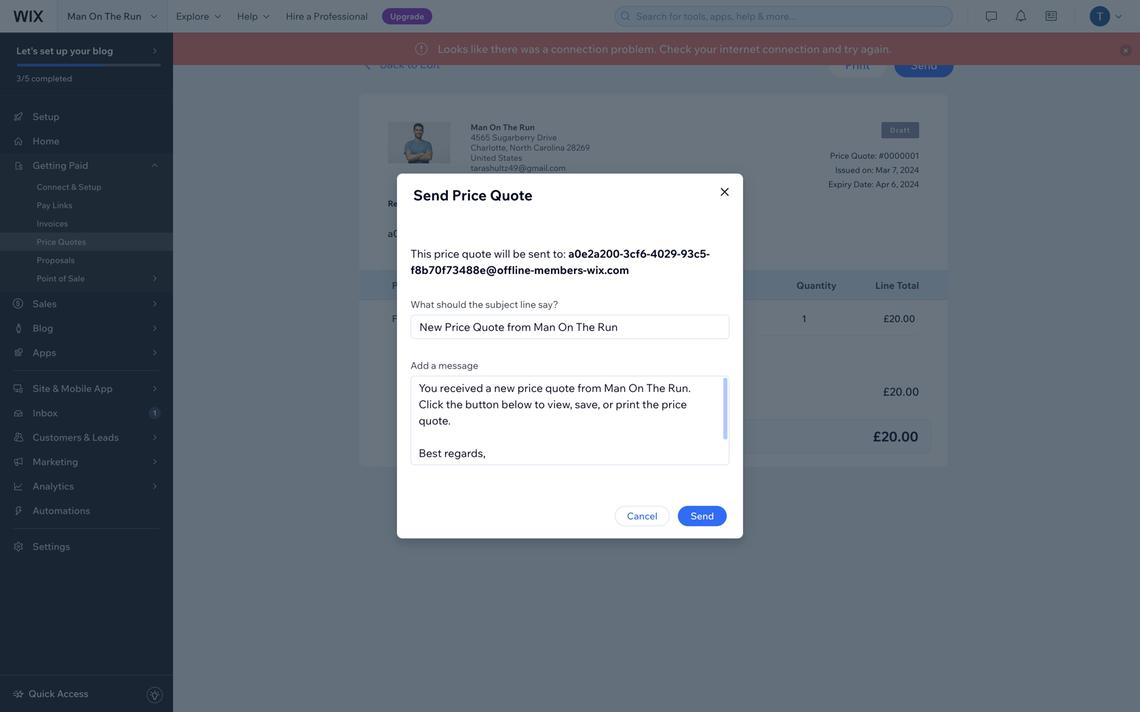 Task type: locate. For each thing, give the bounding box(es) containing it.
settings
[[33, 541, 70, 553]]

set
[[40, 45, 54, 57]]

0 horizontal spatial man
[[67, 10, 87, 22]]

1 vertical spatial 4029-
[[650, 247, 681, 261]]

0 vertical spatial 93c5-
[[485, 228, 510, 240]]

1 horizontal spatial a
[[431, 360, 436, 372]]

1 horizontal spatial connection
[[763, 42, 820, 56]]

send down man on the run image
[[413, 186, 449, 204]]

run up "north" at the top
[[519, 122, 535, 132]]

£20.00 for first draft
[[672, 313, 704, 325]]

1 vertical spatial price
[[452, 186, 487, 204]]

send button right again. at the right top of the page
[[895, 53, 954, 77]]

price down invoices
[[37, 237, 56, 247]]

your
[[694, 42, 717, 56], [70, 45, 90, 57]]

0 vertical spatial 1
[[802, 313, 807, 325]]

£20.00
[[672, 313, 704, 325], [883, 313, 915, 325], [883, 385, 919, 399], [873, 428, 919, 445]]

draft
[[890, 126, 911, 134], [414, 313, 437, 325]]

setup right &
[[78, 182, 102, 192]]

0 horizontal spatial members-
[[534, 263, 587, 277]]

quick
[[29, 688, 55, 700]]

product or service
[[392, 279, 477, 291]]

total
[[897, 279, 919, 291], [662, 429, 691, 444]]

1 vertical spatial 3cf6-
[[623, 247, 650, 261]]

try
[[844, 42, 859, 56]]

4029-
[[459, 228, 485, 240], [650, 247, 681, 261]]

connection down search for tools, apps, help & more... field
[[763, 42, 820, 56]]

a0e2a200- up this
[[388, 228, 436, 240]]

on for man on the run 4565 sugarberry drive charlotte, north carolina 28269 united states tarashultz49@gmail.com phone: (339) 489-3483
[[489, 122, 501, 132]]

price quotes
[[37, 237, 86, 247]]

0 vertical spatial send
[[911, 58, 938, 72]]

f8b70f73488e@offline- for a0e2a200-3cf6-4029-93c5-f8b70f73488e@offline-members-wix.com
[[510, 228, 617, 240]]

line total
[[876, 279, 919, 291]]

0 vertical spatial wix.com
[[662, 228, 698, 240]]

a right was
[[543, 42, 549, 56]]

2 horizontal spatial a
[[543, 42, 549, 56]]

wix.com for a0e2a200-3cf6-4029-93c5-f8b70f73488e@offline-members-wix.com
[[662, 228, 698, 240]]

sent
[[528, 247, 551, 261]]

price
[[830, 151, 849, 161], [452, 186, 487, 204], [37, 237, 56, 247]]

2 horizontal spatial price
[[830, 151, 849, 161]]

0 vertical spatial the
[[105, 10, 121, 22]]

1 vertical spatial man
[[471, 122, 488, 132]]

line
[[876, 279, 895, 291]]

connection right was
[[551, 42, 608, 56]]

total right line
[[897, 279, 919, 291]]

the up "north" at the top
[[503, 122, 518, 132]]

connection
[[551, 42, 608, 56], [763, 42, 820, 56]]

man up let's set up your blog at left
[[67, 10, 87, 22]]

home link
[[0, 129, 173, 153]]

0 vertical spatial 3cf6-
[[436, 228, 459, 240]]

run
[[124, 10, 141, 22], [519, 122, 535, 132]]

1 horizontal spatial the
[[503, 122, 518, 132]]

1 vertical spatial on
[[489, 122, 501, 132]]

total left "price:"
[[662, 429, 691, 444]]

united
[[471, 153, 496, 163]]

1 horizontal spatial 1
[[802, 313, 807, 325]]

1 horizontal spatial draft
[[890, 126, 911, 134]]

quote
[[462, 247, 492, 261]]

redesign
[[388, 199, 424, 209]]

let's set up your blog
[[16, 45, 113, 57]]

carolina
[[534, 143, 565, 153]]

1 horizontal spatial a0e2a200-
[[568, 247, 623, 261]]

0 horizontal spatial 3cf6-
[[436, 228, 459, 240]]

home
[[33, 135, 60, 147]]

looks
[[438, 42, 468, 56]]

wix.com for a0e2a200-3cf6-4029-93c5- f8b70f73488e@offline-members-wix.com
[[587, 263, 629, 277]]

1 vertical spatial run
[[519, 122, 535, 132]]

links
[[52, 200, 72, 210]]

setup
[[33, 111, 60, 123], [78, 182, 102, 192]]

1 vertical spatial f8b70f73488e@offline-
[[411, 263, 534, 277]]

edit
[[420, 57, 440, 71]]

0 vertical spatial total
[[897, 279, 919, 291]]

cancel
[[627, 510, 658, 522]]

0 horizontal spatial price
[[37, 237, 56, 247]]

1 vertical spatial a
[[543, 42, 549, 56]]

0 horizontal spatial setup
[[33, 111, 60, 123]]

cancel button
[[615, 506, 670, 527]]

your right check
[[694, 42, 717, 56]]

the inside man on the run 4565 sugarberry drive charlotte, north carolina 28269 united states tarashultz49@gmail.com phone: (339) 489-3483
[[503, 122, 518, 132]]

0 horizontal spatial send button
[[678, 506, 727, 527]]

members- inside the a0e2a200-3cf6-4029-93c5- f8b70f73488e@offline-members-wix.com
[[534, 263, 587, 277]]

explore
[[176, 10, 209, 22]]

1 vertical spatial send
[[413, 186, 449, 204]]

price down phone:
[[452, 186, 487, 204]]

0 horizontal spatial on
[[89, 10, 102, 22]]

1 2024 from the top
[[900, 165, 919, 175]]

first
[[392, 313, 412, 325]]

man for man on the run
[[67, 10, 87, 22]]

send right cancel
[[691, 510, 714, 522]]

2 vertical spatial send
[[691, 510, 714, 522]]

members-
[[617, 228, 662, 240], [534, 263, 587, 277]]

mar
[[876, 165, 891, 175]]

1 horizontal spatial 4029-
[[650, 247, 681, 261]]

0 vertical spatial 2024
[[900, 165, 919, 175]]

price quotes link
[[0, 233, 173, 251]]

the up blog at the left top of the page
[[105, 10, 121, 22]]

1 vertical spatial draft
[[414, 313, 437, 325]]

a0e2a200-3cf6-4029-93c5-f8b70f73488e@offline-members-wix.com
[[388, 228, 698, 240]]

invoices
[[37, 219, 68, 229]]

draft down what at the top left of the page
[[414, 313, 437, 325]]

charlotte,
[[471, 143, 508, 153]]

93c5- inside the a0e2a200-3cf6-4029-93c5- f8b70f73488e@offline-members-wix.com
[[681, 247, 710, 261]]

send button
[[895, 53, 954, 77], [678, 506, 727, 527]]

4029- for a0e2a200-3cf6-4029-93c5-f8b70f73488e@offline-members-wix.com
[[459, 228, 485, 240]]

0 vertical spatial man
[[67, 10, 87, 22]]

2 horizontal spatial send
[[911, 58, 938, 72]]

0 horizontal spatial a0e2a200-
[[388, 228, 436, 240]]

looks like there was a connection problem. check your internet connection and try again. alert
[[173, 33, 1140, 65]]

man up charlotte, on the top
[[471, 122, 488, 132]]

4029- inside the a0e2a200-3cf6-4029-93c5- f8b70f73488e@offline-members-wix.com
[[650, 247, 681, 261]]

send for cancel
[[691, 510, 714, 522]]

invoices link
[[0, 214, 173, 233]]

1 horizontal spatial 3cf6-
[[623, 247, 650, 261]]

28269
[[567, 143, 590, 153]]

1 vertical spatial wix.com
[[587, 263, 629, 277]]

or
[[431, 279, 440, 291]]

0 vertical spatial run
[[124, 10, 141, 22]]

on
[[89, 10, 102, 22], [489, 122, 501, 132]]

Search for tools, apps, help & more... field
[[632, 7, 948, 26]]

pay
[[37, 200, 51, 210]]

0 horizontal spatial 93c5-
[[485, 228, 510, 240]]

man
[[67, 10, 87, 22], [471, 122, 488, 132]]

3cf6- inside the a0e2a200-3cf6-4029-93c5- f8b70f73488e@offline-members-wix.com
[[623, 247, 650, 261]]

1
[[802, 313, 807, 325], [153, 409, 156, 417]]

1 horizontal spatial your
[[694, 42, 717, 56]]

£20.00 for subtotal
[[883, 385, 919, 399]]

message
[[439, 360, 479, 372]]

0 horizontal spatial send
[[413, 186, 449, 204]]

add a message
[[411, 360, 479, 372]]

the
[[469, 299, 483, 311]]

1 vertical spatial send button
[[678, 506, 727, 527]]

0 horizontal spatial connection
[[551, 42, 608, 56]]

on up blog at the left top of the page
[[89, 10, 102, 22]]

price up issued
[[830, 151, 849, 161]]

1 vertical spatial 1
[[153, 409, 156, 417]]

1 horizontal spatial wix.com
[[662, 228, 698, 240]]

run left 'explore'
[[124, 10, 141, 22]]

93c5- for a0e2a200-3cf6-4029-93c5-f8b70f73488e@offline-members-wix.com
[[485, 228, 510, 240]]

f8b70f73488e@offline- up "to:"
[[510, 228, 617, 240]]

subtotal
[[663, 385, 707, 399]]

0 vertical spatial 4029-
[[459, 228, 485, 240]]

send button for print
[[895, 53, 954, 77]]

send button right cancel button
[[678, 506, 727, 527]]

0 horizontal spatial run
[[124, 10, 141, 22]]

0 horizontal spatial your
[[70, 45, 90, 57]]

inbox
[[33, 407, 57, 419]]

let's
[[16, 45, 38, 57]]

your right 'up'
[[70, 45, 90, 57]]

pay links link
[[0, 196, 173, 214]]

0 vertical spatial a
[[306, 10, 312, 22]]

a0e2a200- inside the a0e2a200-3cf6-4029-93c5- f8b70f73488e@offline-members-wix.com
[[568, 247, 623, 261]]

f8b70f73488e@offline- inside the a0e2a200-3cf6-4029-93c5- f8b70f73488e@offline-members-wix.com
[[411, 263, 534, 277]]

a0e2a200-
[[388, 228, 436, 240], [568, 247, 623, 261]]

0 vertical spatial f8b70f73488e@offline-
[[510, 228, 617, 240]]

to
[[407, 57, 418, 71]]

send right print button
[[911, 58, 938, 72]]

wix.com inside the a0e2a200-3cf6-4029-93c5- f8b70f73488e@offline-members-wix.com
[[587, 263, 629, 277]]

2 vertical spatial price
[[37, 237, 56, 247]]

2 vertical spatial a
[[431, 360, 436, 372]]

run inside man on the run 4565 sugarberry drive charlotte, north carolina 28269 united states tarashultz49@gmail.com phone: (339) 489-3483
[[519, 122, 535, 132]]

1 inside sidebar element
[[153, 409, 156, 417]]

1 vertical spatial members-
[[534, 263, 587, 277]]

1 horizontal spatial members-
[[617, 228, 662, 240]]

1 vertical spatial 2024
[[900, 179, 919, 189]]

3cf6-
[[436, 228, 459, 240], [623, 247, 650, 261]]

add
[[411, 360, 429, 372]]

0 vertical spatial on
[[89, 10, 102, 22]]

0 horizontal spatial 4029-
[[459, 228, 485, 240]]

setup up home
[[33, 111, 60, 123]]

1 vertical spatial 93c5-
[[681, 247, 710, 261]]

f8b70f73488e@offline- down quote
[[411, 263, 534, 277]]

1 horizontal spatial send
[[691, 510, 714, 522]]

0 vertical spatial members-
[[617, 228, 662, 240]]

professional
[[314, 10, 368, 22]]

0 horizontal spatial total
[[662, 429, 691, 444]]

1 horizontal spatial man
[[471, 122, 488, 132]]

send price quote
[[413, 186, 533, 204]]

what
[[411, 299, 435, 311]]

0 horizontal spatial 1
[[153, 409, 156, 417]]

0 vertical spatial send button
[[895, 53, 954, 77]]

paid
[[69, 160, 88, 171]]

send for print
[[911, 58, 938, 72]]

on:
[[862, 165, 874, 175]]

price inside price quote: #0000001 issued on: mar 7, 2024 expiry date: apr 6, 2024
[[830, 151, 849, 161]]

a inside alert
[[543, 42, 549, 56]]

1 horizontal spatial send button
[[895, 53, 954, 77]]

93c5-
[[485, 228, 510, 240], [681, 247, 710, 261]]

a right the hire
[[306, 10, 312, 22]]

0 vertical spatial price
[[830, 151, 849, 161]]

0 horizontal spatial the
[[105, 10, 121, 22]]

0 horizontal spatial wix.com
[[587, 263, 629, 277]]

0 horizontal spatial a
[[306, 10, 312, 22]]

a0e2a200- right "to:"
[[568, 247, 623, 261]]

product
[[392, 279, 429, 291]]

2024 right 6,
[[900, 179, 919, 189]]

1 horizontal spatial 93c5-
[[681, 247, 710, 261]]

1 vertical spatial setup
[[78, 182, 102, 192]]

3cf6- for a0e2a200-3cf6-4029-93c5-f8b70f73488e@offline-members-wix.com
[[436, 228, 459, 240]]

man inside man on the run 4565 sugarberry drive charlotte, north carolina 28269 united states tarashultz49@gmail.com phone: (339) 489-3483
[[471, 122, 488, 132]]

a right add in the left of the page
[[431, 360, 436, 372]]

price inside price quotes link
[[37, 237, 56, 247]]

2024 right "7," in the top of the page
[[900, 165, 919, 175]]

connect & setup link
[[0, 178, 173, 196]]

1 vertical spatial a0e2a200-
[[568, 247, 623, 261]]

price quote: #0000001 issued on: mar 7, 2024 expiry date: apr 6, 2024
[[829, 151, 919, 189]]

1 horizontal spatial run
[[519, 122, 535, 132]]

up
[[56, 45, 68, 57]]

&
[[71, 182, 77, 192]]

0 vertical spatial a0e2a200-
[[388, 228, 436, 240]]

on up charlotte, on the top
[[489, 122, 501, 132]]

1 vertical spatial the
[[503, 122, 518, 132]]

1 horizontal spatial on
[[489, 122, 501, 132]]

a for message
[[431, 360, 436, 372]]

draft up #0000001 on the top right of the page
[[890, 126, 911, 134]]

on inside man on the run 4565 sugarberry drive charlotte, north carolina 28269 united states tarashultz49@gmail.com phone: (339) 489-3483
[[489, 122, 501, 132]]



Task type: describe. For each thing, give the bounding box(es) containing it.
getting paid
[[33, 160, 88, 171]]

internet
[[720, 42, 760, 56]]

3cf6- for a0e2a200-3cf6-4029-93c5- f8b70f73488e@offline-members-wix.com
[[623, 247, 650, 261]]

a for professional
[[306, 10, 312, 22]]

north
[[510, 143, 532, 153]]

drive
[[537, 132, 557, 143]]

was
[[520, 42, 540, 56]]

1 horizontal spatial price
[[452, 186, 487, 204]]

What should the subject line say? field
[[415, 316, 725, 339]]

(339)
[[499, 173, 519, 183]]

issued
[[835, 165, 860, 175]]

again.
[[861, 42, 892, 56]]

like
[[471, 42, 488, 56]]

what should the subject line say?
[[411, 299, 559, 311]]

2 2024 from the top
[[900, 179, 919, 189]]

setup link
[[0, 105, 173, 129]]

members- for a0e2a200-3cf6-4029-93c5-f8b70f73488e@offline-members-wix.com
[[617, 228, 662, 240]]

price
[[434, 247, 459, 261]]

quotes
[[58, 237, 86, 247]]

expiry
[[829, 179, 852, 189]]

will
[[494, 247, 510, 261]]

quantity
[[797, 279, 837, 291]]

getting
[[33, 160, 67, 171]]

members- for a0e2a200-3cf6-4029-93c5- f8b70f73488e@offline-members-wix.com
[[534, 263, 587, 277]]

quick access button
[[12, 688, 89, 701]]

connect & setup
[[37, 182, 102, 192]]

phone:
[[471, 173, 497, 183]]

0 vertical spatial draft
[[890, 126, 911, 134]]

sidebar element
[[0, 33, 173, 713]]

93c5- for a0e2a200-3cf6-4029-93c5- f8b70f73488e@offline-members-wix.com
[[681, 247, 710, 261]]

6,
[[892, 179, 898, 189]]

your inside sidebar element
[[70, 45, 90, 57]]

tarashultz49@gmail.com
[[471, 163, 566, 173]]

3/5 completed
[[16, 73, 72, 83]]

7,
[[892, 165, 898, 175]]

back to edit button
[[359, 56, 440, 72]]

subject
[[486, 299, 518, 311]]

your inside alert
[[694, 42, 717, 56]]

man on the run image
[[388, 122, 450, 164]]

#0000001
[[879, 151, 919, 161]]

man on the run 4565 sugarberry drive charlotte, north carolina 28269 united states tarashultz49@gmail.com phone: (339) 489-3483
[[471, 122, 590, 183]]

489-
[[521, 173, 538, 183]]

upgrade button
[[382, 8, 433, 24]]

connect
[[37, 182, 69, 192]]

1 vertical spatial total
[[662, 429, 691, 444]]

help
[[237, 10, 258, 22]]

back
[[380, 57, 405, 71]]

service
[[443, 279, 477, 291]]

print button
[[829, 53, 886, 77]]

quote:
[[851, 151, 877, 161]]

1 horizontal spatial setup
[[78, 182, 102, 192]]

price for price quotes
[[37, 237, 56, 247]]

on for man on the run
[[89, 10, 102, 22]]

automations
[[33, 505, 90, 517]]

hire a professional link
[[278, 0, 376, 33]]

say?
[[538, 299, 559, 311]]

upgrade
[[390, 11, 424, 21]]

1 horizontal spatial total
[[897, 279, 919, 291]]

the for man on the run 4565 sugarberry drive charlotte, north carolina 28269 united states tarashultz49@gmail.com phone: (339) 489-3483
[[503, 122, 518, 132]]

to:
[[553, 247, 566, 261]]

blog
[[93, 45, 113, 57]]

2 connection from the left
[[763, 42, 820, 56]]

date:
[[854, 179, 874, 189]]

pay links
[[37, 200, 72, 210]]

f8b70f73488e@offline- for a0e2a200-3cf6-4029-93c5- f8b70f73488e@offline-members-wix.com
[[411, 263, 534, 277]]

and
[[822, 42, 842, 56]]

man on the run
[[67, 10, 141, 22]]

quote
[[490, 186, 533, 204]]

run for man on the run
[[124, 10, 141, 22]]

a0e2a200- for a0e2a200-3cf6-4029-93c5-f8b70f73488e@offline-members-wix.com
[[388, 228, 436, 240]]

Add a message text field
[[411, 376, 730, 466]]

the for man on the run
[[105, 10, 121, 22]]

back to edit
[[380, 57, 440, 71]]

apr
[[876, 179, 890, 189]]

send button for cancel
[[678, 506, 727, 527]]

this
[[411, 247, 432, 261]]

price for price quote: #0000001 issued on: mar 7, 2024 expiry date: apr 6, 2024
[[830, 151, 849, 161]]

help button
[[229, 0, 278, 33]]

getting paid button
[[0, 153, 173, 178]]

0 horizontal spatial draft
[[414, 313, 437, 325]]

1 connection from the left
[[551, 42, 608, 56]]

4565
[[471, 132, 490, 143]]

a0e2a200- for a0e2a200-3cf6-4029-93c5- f8b70f73488e@offline-members-wix.com
[[568, 247, 623, 261]]

3483
[[538, 173, 558, 183]]

states
[[498, 153, 522, 163]]

access
[[57, 688, 89, 700]]

first draft
[[392, 313, 437, 325]]

proposals link
[[0, 251, 173, 269]]

0 vertical spatial setup
[[33, 111, 60, 123]]

quick access
[[29, 688, 89, 700]]

should
[[437, 299, 467, 311]]

run for man on the run 4565 sugarberry drive charlotte, north carolina 28269 united states tarashultz49@gmail.com phone: (339) 489-3483
[[519, 122, 535, 132]]

automations link
[[0, 499, 173, 523]]

man for man on the run 4565 sugarberry drive charlotte, north carolina 28269 united states tarashultz49@gmail.com phone: (339) 489-3483
[[471, 122, 488, 132]]

be
[[513, 247, 526, 261]]

print
[[846, 58, 870, 72]]

proposals
[[37, 255, 75, 265]]

looks like there was a connection problem. check your internet connection and try again.
[[438, 42, 892, 56]]

£20.00 for total price:
[[873, 428, 919, 445]]

problem.
[[611, 42, 657, 56]]

4029- for a0e2a200-3cf6-4029-93c5- f8b70f73488e@offline-members-wix.com
[[650, 247, 681, 261]]

there
[[491, 42, 518, 56]]



Task type: vqa. For each thing, say whether or not it's contained in the screenshot.
Quantity at the top right
yes



